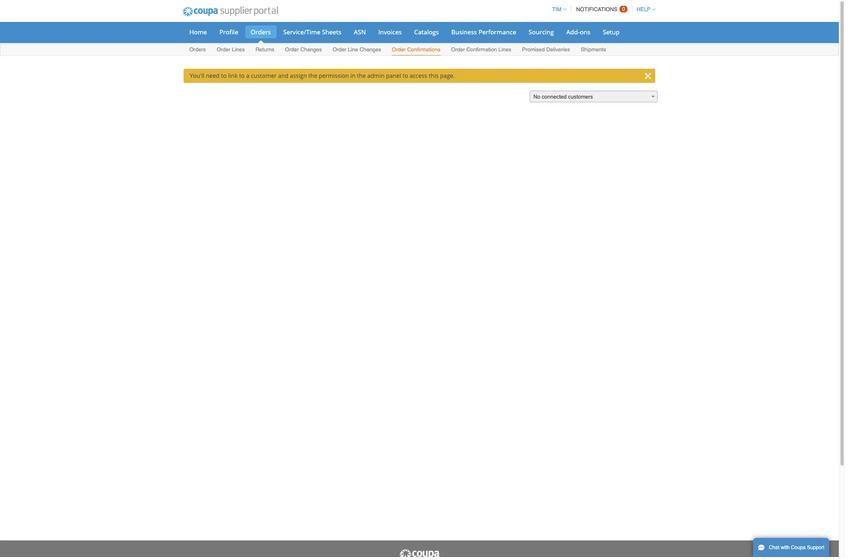 Task type: describe. For each thing, give the bounding box(es) containing it.
2 to from the left
[[239, 72, 245, 80]]

ons
[[580, 28, 591, 36]]

sourcing
[[529, 28, 554, 36]]

0 horizontal spatial orders link
[[189, 45, 206, 56]]

tim link
[[549, 6, 567, 12]]

promised deliveries link
[[522, 45, 571, 56]]

business
[[452, 28, 477, 36]]

no connected customers
[[534, 94, 593, 100]]

add-ons
[[567, 28, 591, 36]]

line
[[348, 46, 358, 53]]

home link
[[184, 26, 213, 38]]

1 the from the left
[[309, 72, 317, 80]]

3 to from the left
[[403, 72, 408, 80]]

you'll
[[190, 72, 204, 80]]

order changes link
[[285, 45, 323, 56]]

1 horizontal spatial orders link
[[245, 26, 276, 38]]

asn
[[354, 28, 366, 36]]

notifications
[[577, 6, 618, 12]]

order for order changes
[[285, 46, 299, 53]]

No connected customers text field
[[530, 91, 658, 103]]

2 the from the left
[[357, 72, 366, 80]]

access
[[410, 72, 427, 80]]

link
[[228, 72, 238, 80]]

support
[[808, 545, 825, 551]]

returns
[[256, 46, 275, 53]]

permission
[[319, 72, 349, 80]]

you'll need to link to a customer and assign the permission in the admin panel to access this page.
[[190, 72, 455, 80]]

1 horizontal spatial coupa supplier portal image
[[399, 549, 440, 558]]

in
[[351, 72, 356, 80]]

help link
[[633, 6, 656, 12]]

No connected customers field
[[530, 91, 658, 103]]

order lines link
[[216, 45, 245, 56]]

business performance link
[[446, 26, 522, 38]]

sheets
[[322, 28, 342, 36]]

panel
[[386, 72, 401, 80]]

profile
[[220, 28, 238, 36]]

order confirmations link
[[392, 45, 441, 56]]

page.
[[440, 72, 455, 80]]

confirmations
[[407, 46, 441, 53]]

coupa
[[791, 545, 806, 551]]

navigation containing notifications 0
[[549, 1, 656, 17]]

invoices
[[379, 28, 402, 36]]

home
[[190, 28, 207, 36]]

setup
[[603, 28, 620, 36]]

order for order line changes
[[333, 46, 347, 53]]

0 vertical spatial orders
[[251, 28, 271, 36]]

assign
[[290, 72, 307, 80]]

invoices link
[[373, 26, 407, 38]]

no
[[534, 94, 541, 100]]

service/time
[[283, 28, 321, 36]]

promised deliveries
[[522, 46, 570, 53]]

need
[[206, 72, 220, 80]]

catalogs link
[[409, 26, 445, 38]]

admin
[[368, 72, 385, 80]]



Task type: vqa. For each thing, say whether or not it's contained in the screenshot.
Help link
yes



Task type: locate. For each thing, give the bounding box(es) containing it.
order lines
[[217, 46, 245, 53]]

1 order from the left
[[217, 46, 231, 53]]

a
[[246, 72, 250, 80]]

order
[[217, 46, 231, 53], [285, 46, 299, 53], [333, 46, 347, 53], [392, 46, 406, 53], [451, 46, 465, 53]]

help
[[637, 6, 651, 12]]

order confirmation lines link
[[451, 45, 512, 56]]

this
[[429, 72, 439, 80]]

promised
[[522, 46, 545, 53]]

1 lines from the left
[[232, 46, 245, 53]]

1 vertical spatial coupa supplier portal image
[[399, 549, 440, 558]]

orders link up 'returns'
[[245, 26, 276, 38]]

order confirmation lines
[[451, 46, 512, 53]]

orders
[[251, 28, 271, 36], [190, 46, 206, 53]]

add-
[[567, 28, 580, 36]]

0 horizontal spatial to
[[221, 72, 227, 80]]

1 horizontal spatial changes
[[360, 46, 381, 53]]

shipments
[[581, 46, 607, 53]]

lines inside the order lines link
[[232, 46, 245, 53]]

changes
[[301, 46, 322, 53], [360, 46, 381, 53]]

0 horizontal spatial the
[[309, 72, 317, 80]]

to right panel
[[403, 72, 408, 80]]

sourcing link
[[524, 26, 560, 38]]

4 order from the left
[[392, 46, 406, 53]]

and
[[278, 72, 289, 80]]

0 vertical spatial orders link
[[245, 26, 276, 38]]

profile link
[[214, 26, 244, 38]]

tim
[[553, 6, 562, 12]]

order for order confirmation lines
[[451, 46, 465, 53]]

order down service/time
[[285, 46, 299, 53]]

with
[[781, 545, 790, 551]]

to
[[221, 72, 227, 80], [239, 72, 245, 80], [403, 72, 408, 80]]

performance
[[479, 28, 517, 36]]

lines down profile link
[[232, 46, 245, 53]]

0
[[623, 6, 626, 12]]

asn link
[[349, 26, 371, 38]]

1 horizontal spatial to
[[239, 72, 245, 80]]

chat
[[769, 545, 780, 551]]

1 vertical spatial orders
[[190, 46, 206, 53]]

order left line
[[333, 46, 347, 53]]

2 horizontal spatial to
[[403, 72, 408, 80]]

2 lines from the left
[[499, 46, 512, 53]]

order changes
[[285, 46, 322, 53]]

orders link down home 'link'
[[189, 45, 206, 56]]

order down the invoices
[[392, 46, 406, 53]]

orders down home 'link'
[[190, 46, 206, 53]]

lines down performance
[[499, 46, 512, 53]]

chat with coupa support
[[769, 545, 825, 551]]

1 to from the left
[[221, 72, 227, 80]]

order for order confirmations
[[392, 46, 406, 53]]

lines
[[232, 46, 245, 53], [499, 46, 512, 53]]

1 changes from the left
[[301, 46, 322, 53]]

customer
[[251, 72, 277, 80]]

orders link
[[245, 26, 276, 38], [189, 45, 206, 56]]

5 order from the left
[[451, 46, 465, 53]]

business performance
[[452, 28, 517, 36]]

the right in
[[357, 72, 366, 80]]

order for order lines
[[217, 46, 231, 53]]

chat with coupa support button
[[753, 539, 830, 558]]

0 horizontal spatial changes
[[301, 46, 322, 53]]

changes right line
[[360, 46, 381, 53]]

order line changes
[[333, 46, 381, 53]]

connected
[[542, 94, 567, 100]]

0 vertical spatial coupa supplier portal image
[[177, 1, 284, 22]]

confirmation
[[467, 46, 497, 53]]

2 changes from the left
[[360, 46, 381, 53]]

0 horizontal spatial lines
[[232, 46, 245, 53]]

notifications 0
[[577, 6, 626, 12]]

returns link
[[255, 45, 275, 56]]

to left 'link'
[[221, 72, 227, 80]]

order confirmations
[[392, 46, 441, 53]]

order down "business"
[[451, 46, 465, 53]]

the
[[309, 72, 317, 80], [357, 72, 366, 80]]

2 order from the left
[[285, 46, 299, 53]]

changes down the service/time sheets link
[[301, 46, 322, 53]]

1 horizontal spatial the
[[357, 72, 366, 80]]

customers
[[568, 94, 593, 100]]

setup link
[[598, 26, 625, 38]]

order down profile link
[[217, 46, 231, 53]]

orders up 'returns'
[[251, 28, 271, 36]]

0 horizontal spatial coupa supplier portal image
[[177, 1, 284, 22]]

deliveries
[[547, 46, 570, 53]]

the right assign
[[309, 72, 317, 80]]

lines inside order confirmation lines link
[[499, 46, 512, 53]]

service/time sheets
[[283, 28, 342, 36]]

0 horizontal spatial orders
[[190, 46, 206, 53]]

coupa supplier portal image
[[177, 1, 284, 22], [399, 549, 440, 558]]

add-ons link
[[561, 26, 596, 38]]

1 vertical spatial orders link
[[189, 45, 206, 56]]

1 horizontal spatial lines
[[499, 46, 512, 53]]

navigation
[[549, 1, 656, 17]]

shipments link
[[581, 45, 607, 56]]

catalogs
[[414, 28, 439, 36]]

to left a in the top left of the page
[[239, 72, 245, 80]]

order line changes link
[[332, 45, 382, 56]]

3 order from the left
[[333, 46, 347, 53]]

service/time sheets link
[[278, 26, 347, 38]]

1 horizontal spatial orders
[[251, 28, 271, 36]]



